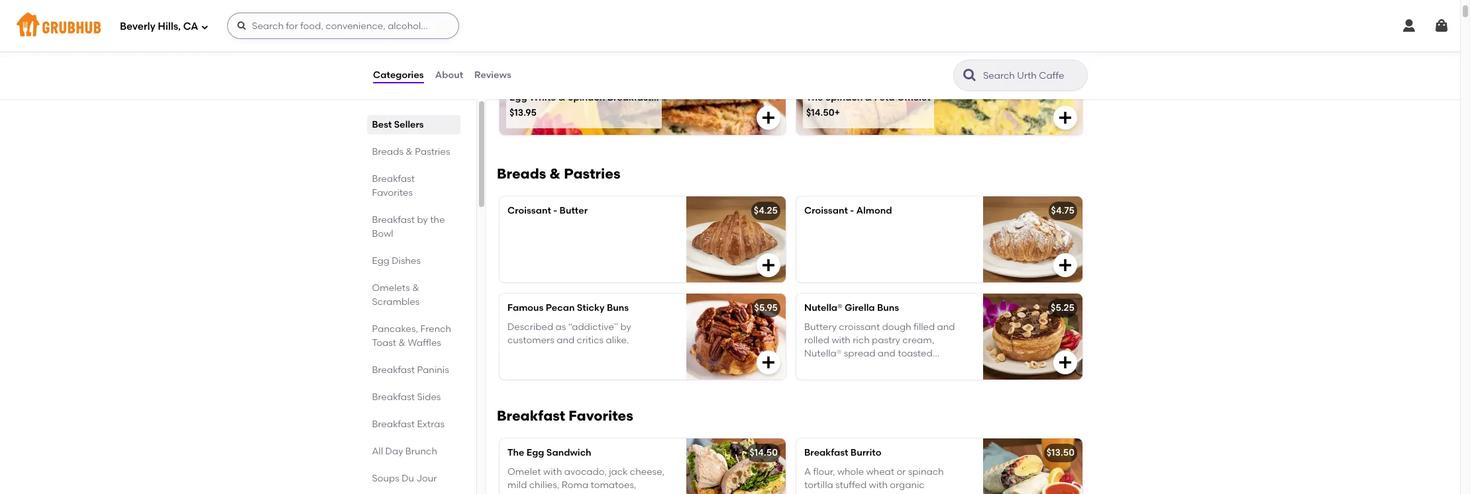Task type: describe. For each thing, give the bounding box(es) containing it.
breakfast paninis tab
[[372, 364, 455, 378]]

omelets
[[372, 283, 410, 294]]

all
[[372, 447, 383, 458]]

customers
[[508, 335, 555, 346]]

$13.50
[[1047, 448, 1075, 459]]

in
[[859, 376, 867, 387]]

famous
[[508, 303, 544, 314]]

with inside buttery croissant dough ﬁlled and rolled with rich pastry cream, nutella® spread and toasted hazelnuts. baked to a golden brown and dipped in hazelnut ganache.
[[832, 335, 851, 346]]

omelets & scrambles
[[372, 283, 420, 308]]

categories
[[373, 69, 424, 81]]

nutella® girella buns
[[804, 303, 899, 314]]

to
[[882, 362, 892, 373]]

sellers
[[394, 119, 424, 131]]

breakfast favorites tab
[[372, 172, 455, 200]]

breakfast...
[[607, 92, 659, 103]]

reviews
[[474, 69, 511, 81]]

breakfast for the breakfast extras tab
[[372, 419, 415, 431]]

hills,
[[158, 20, 181, 32]]

the
[[431, 215, 445, 226]]

nutella® girella buns image
[[983, 294, 1083, 381]]

scrambles
[[372, 297, 420, 308]]

- for almond
[[850, 206, 854, 217]]

croissant for croissant - butter
[[508, 206, 551, 217]]

pastries inside breads & pastries tab
[[415, 146, 451, 158]]

by inside breakfast by the bowl
[[417, 215, 428, 226]]

breakfast extras
[[372, 419, 445, 431]]

1 horizontal spatial breakfast favorites
[[497, 408, 633, 425]]

$5.25
[[1051, 303, 1075, 314]]

croissant - butter image
[[686, 197, 786, 283]]

waffles
[[408, 338, 442, 349]]

croissant - almond image
[[983, 197, 1083, 283]]

dishes
[[392, 256, 421, 267]]

breakfast for breakfast by the bowl tab
[[372, 215, 415, 226]]

main navigation navigation
[[0, 0, 1460, 52]]

breakfast sides tab
[[372, 391, 455, 405]]

breakfast for breakfast sides tab on the bottom left of page
[[372, 392, 415, 404]]

svg image for nutella® girella buns
[[1058, 355, 1073, 371]]

breakfast burrito image
[[983, 440, 1083, 495]]

best
[[372, 119, 392, 131]]

pecan
[[546, 303, 575, 314]]

omelet inside the spinach & feta omelet $14.50 +
[[897, 92, 931, 103]]

egg dishes tab
[[372, 254, 455, 268]]

1 vertical spatial breads
[[497, 166, 546, 182]]

1 horizontal spatial pastries
[[564, 166, 621, 182]]

1 horizontal spatial favorites
[[569, 408, 633, 425]]

the egg sandwich image
[[686, 440, 786, 495]]

- for butter
[[553, 206, 557, 217]]

egg for egg dishes
[[372, 256, 390, 267]]

almond
[[856, 206, 892, 217]]

best sellers tab
[[372, 118, 455, 132]]

2 vertical spatial egg
[[527, 448, 544, 459]]

search icon image
[[962, 68, 978, 83]]

omelet inside the omelet with avocado, jack cheese, mild chilies, roma tomatoes, mayonnaise & lettuce on a rustic rol
[[508, 467, 541, 478]]

+
[[835, 108, 840, 119]]

beverly hills, ca
[[120, 20, 198, 32]]

omelet with avocado, jack cheese, mild chilies, roma tomatoes, mayonnaise & lettuce on a rustic rol
[[508, 467, 673, 495]]

beverly
[[120, 20, 155, 32]]

day
[[386, 447, 404, 458]]

ganache.
[[910, 376, 953, 387]]

sticky
[[577, 303, 605, 314]]

du
[[402, 474, 414, 485]]

all day brunch
[[372, 447, 438, 458]]

& inside "pancakes, french toast & waffles"
[[399, 338, 406, 349]]

Search for food, convenience, alcohol... search field
[[227, 13, 459, 39]]

omelets & scrambles tab
[[372, 282, 455, 309]]

breakfast by the bowl tab
[[372, 213, 455, 241]]

1 nutella® from the top
[[804, 303, 843, 314]]

white
[[529, 92, 556, 103]]

reviews button
[[474, 52, 512, 99]]

croissant
[[839, 322, 880, 333]]

jack
[[609, 467, 628, 478]]

& inside the omelets & scrambles
[[413, 283, 420, 294]]

1 buns from the left
[[607, 303, 629, 314]]

breakfast by the bowl
[[372, 215, 445, 240]]

roma
[[562, 480, 588, 492]]

girella
[[845, 303, 875, 314]]

with inside the omelet with avocado, jack cheese, mild chilies, roma tomatoes, mayonnaise & lettuce on a rustic rol
[[543, 467, 562, 478]]

spread
[[844, 349, 876, 360]]

pastry
[[872, 335, 900, 346]]

about
[[435, 69, 463, 81]]

breakfast for breakfast paninis tab
[[372, 365, 415, 376]]

described
[[508, 322, 553, 333]]

spinach inside the spinach & feta omelet $14.50 +
[[825, 92, 863, 103]]

cheese,
[[630, 467, 665, 478]]

paninis
[[417, 365, 449, 376]]

famous pecan sticky buns
[[508, 303, 629, 314]]

& inside the omelet with avocado, jack cheese, mild chilies, roma tomatoes, mayonnaise & lettuce on a rustic rol
[[565, 494, 572, 495]]

svg image inside main navigation navigation
[[237, 21, 247, 31]]

and inside described as "addictive" by customers and critics alike.
[[557, 335, 575, 346]]

pancakes,
[[372, 324, 419, 335]]

dipped
[[824, 376, 857, 387]]

described as "addictive" by customers and critics alike.
[[508, 322, 631, 346]]

best sellers
[[372, 119, 424, 131]]

2 buns from the left
[[877, 303, 899, 314]]

butter
[[560, 206, 588, 217]]

$13.95
[[510, 108, 537, 119]]

avocado,
[[564, 467, 607, 478]]

and right ﬁlled
[[937, 322, 955, 333]]

0 horizontal spatial $14.50
[[750, 448, 778, 459]]

soups
[[372, 474, 400, 485]]

critics
[[577, 335, 604, 346]]

brown
[[936, 362, 964, 373]]



Task type: locate. For each thing, give the bounding box(es) containing it.
the inside the spinach & feta omelet $14.50 +
[[806, 92, 823, 103]]

& up the scrambles
[[413, 283, 420, 294]]

egg inside egg white & spinach breakfast... $13.95
[[510, 92, 527, 103]]

"addictive"
[[568, 322, 618, 333]]

1 vertical spatial a
[[621, 494, 628, 495]]

1 horizontal spatial -
[[850, 206, 854, 217]]

0 vertical spatial breads & pastries
[[372, 146, 451, 158]]

1 vertical spatial breads & pastries
[[497, 166, 621, 182]]

1 horizontal spatial spinach
[[825, 92, 863, 103]]

dough
[[882, 322, 911, 333]]

1 horizontal spatial omelet
[[897, 92, 931, 103]]

burrito
[[851, 448, 882, 459]]

egg up $13.95
[[510, 92, 527, 103]]

0 vertical spatial favorites
[[372, 188, 413, 199]]

breads down best
[[372, 146, 404, 158]]

1 horizontal spatial with
[[832, 335, 851, 346]]

0 horizontal spatial croissant
[[508, 206, 551, 217]]

and down as
[[557, 335, 575, 346]]

1 vertical spatial pastries
[[564, 166, 621, 182]]

french
[[421, 324, 452, 335]]

nutella® up hazelnuts.
[[804, 349, 842, 360]]

buttery
[[804, 322, 837, 333]]

by up alike.
[[620, 322, 631, 333]]

spinach right white at the left top of the page
[[568, 92, 605, 103]]

breakfast favorites up sandwich
[[497, 408, 633, 425]]

1 horizontal spatial $14.50
[[806, 108, 835, 119]]

breakfast inside tab
[[372, 419, 415, 431]]

1 horizontal spatial the
[[806, 92, 823, 103]]

breakfast inside breakfast paninis tab
[[372, 365, 415, 376]]

breakfast
[[372, 174, 415, 185], [372, 215, 415, 226], [372, 365, 415, 376], [372, 392, 415, 404], [497, 408, 565, 425], [372, 419, 415, 431], [804, 448, 848, 459]]

buns right sticky
[[607, 303, 629, 314]]

1 croissant from the left
[[508, 206, 551, 217]]

pastries up butter
[[564, 166, 621, 182]]

breakfast up 'bowl'
[[372, 215, 415, 226]]

mild
[[508, 480, 527, 492]]

favorites up breakfast by the bowl
[[372, 188, 413, 199]]

a right to
[[894, 362, 900, 373]]

$5.95
[[754, 303, 778, 314]]

1 spinach from the left
[[568, 92, 605, 103]]

0 vertical spatial egg
[[510, 92, 527, 103]]

golden
[[902, 362, 934, 373]]

breakfast favorites down breads & pastries tab
[[372, 174, 415, 199]]

1 vertical spatial with
[[543, 467, 562, 478]]

rolled
[[804, 335, 830, 346]]

$4.25
[[754, 206, 778, 217]]

pancakes, french toast & waffles
[[372, 324, 452, 349]]

1 horizontal spatial breads & pastries
[[497, 166, 621, 182]]

rustic
[[630, 494, 655, 495]]

the
[[806, 92, 823, 103], [508, 448, 524, 459]]

0 horizontal spatial with
[[543, 467, 562, 478]]

breakfast up day
[[372, 419, 415, 431]]

breakfast sides
[[372, 392, 441, 404]]

& up the croissant - butter on the top of page
[[550, 166, 561, 182]]

&
[[558, 92, 566, 103], [865, 92, 872, 103], [406, 146, 413, 158], [550, 166, 561, 182], [413, 283, 420, 294], [399, 338, 406, 349], [565, 494, 572, 495]]

breakfast for breakfast favorites tab
[[372, 174, 415, 185]]

breakfast up the egg sandwich
[[497, 408, 565, 425]]

extras
[[417, 419, 445, 431]]

croissant - almond
[[804, 206, 892, 217]]

spinach up +
[[825, 92, 863, 103]]

with left rich on the bottom
[[832, 335, 851, 346]]

egg white & spinach breakfast... $13.95
[[510, 92, 659, 119]]

breakfast inside breakfast sides tab
[[372, 392, 415, 404]]

hazelnuts.
[[804, 362, 850, 373]]

breakfast favorites
[[372, 174, 415, 199], [497, 408, 633, 425]]

about button
[[434, 52, 464, 99]]

croissant left butter
[[508, 206, 551, 217]]

a inside the omelet with avocado, jack cheese, mild chilies, roma tomatoes, mayonnaise & lettuce on a rustic rol
[[621, 494, 628, 495]]

toasted
[[898, 349, 933, 360]]

buns up dough
[[877, 303, 899, 314]]

hazelnut
[[869, 376, 908, 387]]

categories button
[[372, 52, 425, 99]]

0 horizontal spatial pastries
[[415, 146, 451, 158]]

breakfast down toast
[[372, 365, 415, 376]]

the spinach & feta omelet $14.50 +
[[806, 92, 931, 119]]

breads & pastries
[[372, 146, 451, 158], [497, 166, 621, 182]]

bowl
[[372, 229, 394, 240]]

breakfast extras tab
[[372, 418, 455, 432]]

0 vertical spatial nutella®
[[804, 303, 843, 314]]

brunch
[[406, 447, 438, 458]]

breads
[[372, 146, 404, 158], [497, 166, 546, 182]]

breads inside tab
[[372, 146, 404, 158]]

rich
[[853, 335, 870, 346]]

breakfast burrito
[[804, 448, 882, 459]]

breakfast paninis
[[372, 365, 449, 376]]

2 nutella® from the top
[[804, 349, 842, 360]]

and up to
[[878, 349, 896, 360]]

svg image
[[237, 21, 247, 31], [761, 110, 777, 126], [1058, 355, 1073, 371]]

0 horizontal spatial breakfast favorites
[[372, 174, 415, 199]]

croissant for croissant - almond
[[804, 206, 848, 217]]

pastries
[[415, 146, 451, 158], [564, 166, 621, 182]]

croissant left almond on the right
[[804, 206, 848, 217]]

egg dishes
[[372, 256, 421, 267]]

0 vertical spatial a
[[894, 362, 900, 373]]

2 horizontal spatial svg image
[[1058, 355, 1073, 371]]

svg image for egg white & spinach breakfast...
[[761, 110, 777, 126]]

breakfast favorites inside tab
[[372, 174, 415, 199]]

0 horizontal spatial the
[[508, 448, 524, 459]]

& left feta in the top of the page
[[865, 92, 872, 103]]

nutella® inside buttery croissant dough ﬁlled and rolled with rich pastry cream, nutella® spread and toasted hazelnuts. baked to a golden brown and dipped in hazelnut ganache.
[[804, 349, 842, 360]]

2 vertical spatial svg image
[[1058, 355, 1073, 371]]

& down pancakes,
[[399, 338, 406, 349]]

baked
[[852, 362, 880, 373]]

2 spinach from the left
[[825, 92, 863, 103]]

pastries down best sellers tab
[[415, 146, 451, 158]]

breads & pastries down sellers
[[372, 146, 451, 158]]

the for the egg sandwich
[[508, 448, 524, 459]]

egg inside 'tab'
[[372, 256, 390, 267]]

jour
[[417, 474, 437, 485]]

1 vertical spatial the
[[508, 448, 524, 459]]

and down hazelnuts.
[[804, 376, 822, 387]]

soups du jour tab
[[372, 472, 455, 486]]

favorites up sandwich
[[569, 408, 633, 425]]

cream,
[[903, 335, 934, 346]]

1 vertical spatial svg image
[[761, 110, 777, 126]]

with
[[832, 335, 851, 346], [543, 467, 562, 478]]

0 horizontal spatial spinach
[[568, 92, 605, 103]]

0 horizontal spatial breads
[[372, 146, 404, 158]]

2 - from the left
[[850, 206, 854, 217]]

egg up chilies,
[[527, 448, 544, 459]]

breads & pastries inside tab
[[372, 146, 451, 158]]

1 horizontal spatial a
[[894, 362, 900, 373]]

$14.50 inside the spinach & feta omelet $14.50 +
[[806, 108, 835, 119]]

1 horizontal spatial croissant
[[804, 206, 848, 217]]

mayonnaise
[[508, 494, 563, 495]]

0 horizontal spatial -
[[553, 206, 557, 217]]

1 vertical spatial favorites
[[569, 408, 633, 425]]

0 horizontal spatial a
[[621, 494, 628, 495]]

a
[[894, 362, 900, 373], [621, 494, 628, 495]]

toast
[[372, 338, 397, 349]]

buns
[[607, 303, 629, 314], [877, 303, 899, 314]]

1 vertical spatial omelet
[[508, 467, 541, 478]]

0 vertical spatial pastries
[[415, 146, 451, 158]]

spinach inside egg white & spinach breakfast... $13.95
[[568, 92, 605, 103]]

1 vertical spatial breakfast favorites
[[497, 408, 633, 425]]

0 vertical spatial breads
[[372, 146, 404, 158]]

breakfast up breakfast extras
[[372, 392, 415, 404]]

lettuce
[[574, 494, 606, 495]]

& inside egg white & spinach breakfast... $13.95
[[558, 92, 566, 103]]

spinach
[[568, 92, 605, 103], [825, 92, 863, 103]]

breakfast inside breakfast favorites tab
[[372, 174, 415, 185]]

breads & pastries tab
[[372, 145, 455, 159]]

breakfast left burrito
[[804, 448, 848, 459]]

a right on
[[621, 494, 628, 495]]

nutella® up buttery
[[804, 303, 843, 314]]

and
[[937, 322, 955, 333], [557, 335, 575, 346], [878, 349, 896, 360], [804, 376, 822, 387]]

egg left dishes
[[372, 256, 390, 267]]

0 vertical spatial $14.50
[[806, 108, 835, 119]]

0 vertical spatial breakfast favorites
[[372, 174, 415, 199]]

- left butter
[[553, 206, 557, 217]]

egg for egg white & spinach breakfast... $13.95
[[510, 92, 527, 103]]

& right white at the left top of the page
[[558, 92, 566, 103]]

all day brunch tab
[[372, 445, 455, 459]]

sandwich
[[547, 448, 591, 459]]

0 vertical spatial svg image
[[237, 21, 247, 31]]

0 vertical spatial omelet
[[897, 92, 931, 103]]

breads & pastries up the croissant - butter on the top of page
[[497, 166, 621, 182]]

Search Urth Caffe search field
[[982, 70, 1083, 82]]

0 vertical spatial by
[[417, 215, 428, 226]]

croissant - butter
[[508, 206, 588, 217]]

on
[[608, 494, 619, 495]]

a inside buttery croissant dough ﬁlled and rolled with rich pastry cream, nutella® spread and toasted hazelnuts. baked to a golden brown and dipped in hazelnut ganache.
[[894, 362, 900, 373]]

nutella®
[[804, 303, 843, 314], [804, 349, 842, 360]]

- left almond on the right
[[850, 206, 854, 217]]

0 horizontal spatial svg image
[[237, 21, 247, 31]]

omelet up mild
[[508, 467, 541, 478]]

sides
[[417, 392, 441, 404]]

breakfast inside breakfast by the bowl
[[372, 215, 415, 226]]

1 vertical spatial egg
[[372, 256, 390, 267]]

buttery croissant dough ﬁlled and rolled with rich pastry cream, nutella® spread and toasted hazelnuts. baked to a golden brown and dipped in hazelnut ganache.
[[804, 322, 964, 387]]

soups du jour
[[372, 474, 437, 485]]

0 vertical spatial with
[[832, 335, 851, 346]]

0 vertical spatial the
[[806, 92, 823, 103]]

0 horizontal spatial breads & pastries
[[372, 146, 451, 158]]

& inside the spinach & feta omelet $14.50 +
[[865, 92, 872, 103]]

the for the spinach & feta omelet $14.50 +
[[806, 92, 823, 103]]

svg image
[[1401, 18, 1417, 34], [1434, 18, 1450, 34], [201, 23, 209, 31], [1058, 110, 1073, 126], [761, 258, 777, 274], [1058, 258, 1073, 274], [761, 355, 777, 371]]

1 vertical spatial $14.50
[[750, 448, 778, 459]]

chilies,
[[529, 480, 560, 492]]

1 horizontal spatial breads
[[497, 166, 546, 182]]

& down the roma
[[565, 494, 572, 495]]

with up chilies,
[[543, 467, 562, 478]]

feta
[[874, 92, 895, 103]]

0 horizontal spatial buns
[[607, 303, 629, 314]]

2 croissant from the left
[[804, 206, 848, 217]]

-
[[553, 206, 557, 217], [850, 206, 854, 217]]

1 - from the left
[[553, 206, 557, 217]]

0 horizontal spatial omelet
[[508, 467, 541, 478]]

tomatoes,
[[591, 480, 637, 492]]

breads up the croissant - butter on the top of page
[[497, 166, 546, 182]]

1 vertical spatial by
[[620, 322, 631, 333]]

by left the
[[417, 215, 428, 226]]

& down sellers
[[406, 146, 413, 158]]

1 horizontal spatial by
[[620, 322, 631, 333]]

$4.75
[[1051, 206, 1075, 217]]

as
[[556, 322, 566, 333]]

favorites inside breakfast favorites
[[372, 188, 413, 199]]

0 horizontal spatial favorites
[[372, 188, 413, 199]]

1 vertical spatial nutella®
[[804, 349, 842, 360]]

0 horizontal spatial by
[[417, 215, 428, 226]]

ca
[[183, 20, 198, 32]]

alike.
[[606, 335, 629, 346]]

by inside described as "addictive" by customers and critics alike.
[[620, 322, 631, 333]]

omelet right feta in the top of the page
[[897, 92, 931, 103]]

breakfast down breads & pastries tab
[[372, 174, 415, 185]]

omelet
[[897, 92, 931, 103], [508, 467, 541, 478]]

famous pecan sticky buns image
[[686, 294, 786, 381]]

1 horizontal spatial buns
[[877, 303, 899, 314]]

pancakes, french toast & waffles tab
[[372, 323, 455, 351]]

1 horizontal spatial svg image
[[761, 110, 777, 126]]

ﬁlled
[[914, 322, 935, 333]]

favorites
[[372, 188, 413, 199], [569, 408, 633, 425]]



Task type: vqa. For each thing, say whether or not it's contained in the screenshot.
enough
no



